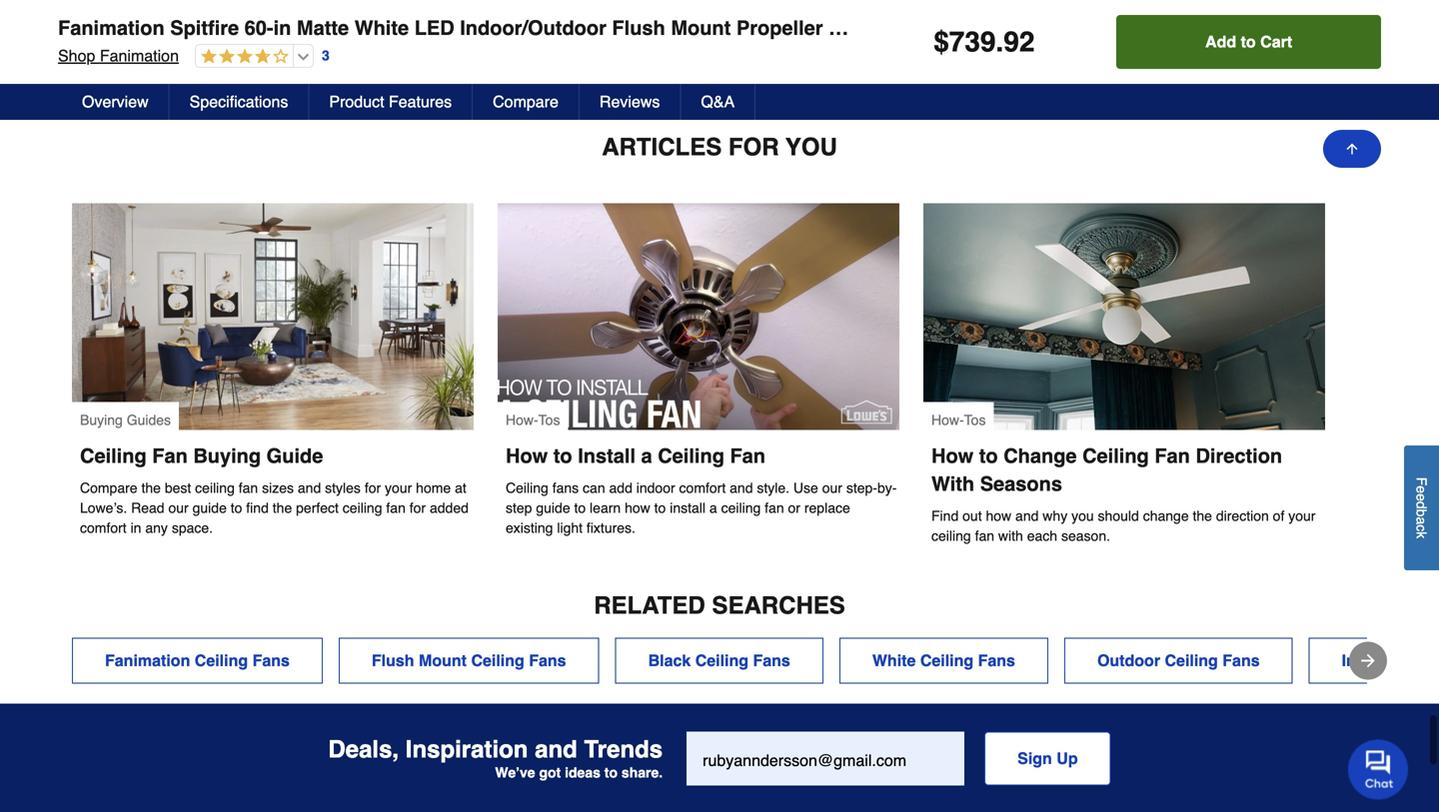 Task type: vqa. For each thing, say whether or not it's contained in the screenshot.
Appliances's chevron right icon
no



Task type: describe. For each thing, give the bounding box(es) containing it.
indoor
[[636, 480, 675, 496]]

and inside "compare the best ceiling fan sizes and styles for your home at lowe's. read our guide to find the perfect ceiling fan for added comfort in any space."
[[298, 480, 321, 496]]

sizes
[[262, 480, 294, 496]]

space.
[[172, 520, 213, 536]]

overview
[[82, 92, 149, 111]]

install
[[670, 500, 706, 516]]

out
[[963, 508, 982, 524]]

the inside find out how and why you should change the direction of your ceiling fan with each season.
[[1193, 508, 1212, 524]]

$
[[934, 26, 949, 58]]

light
[[557, 520, 583, 536]]

ceiling inside the how to change ceiling fan direction with seasons
[[1082, 445, 1149, 468]]

at
[[455, 480, 466, 496]]

and inside find out how and why you should change the direction of your ceiling fan with each season.
[[1015, 508, 1039, 524]]

how-tos for how to install a ceiling fan
[[506, 412, 560, 428]]

cart for 2nd add to cart link
[[385, 34, 414, 51]]

add for 5th add to cart link
[[1021, 34, 1047, 51]]

how-tos for how to change ceiling fan direction with seasons
[[931, 412, 986, 428]]

related searches
[[594, 592, 845, 620]]

fans
[[552, 480, 579, 496]]

guide
[[266, 445, 323, 468]]

why
[[1043, 508, 1068, 524]]

reviews
[[600, 92, 660, 111]]

3 add to cart link from the left
[[508, 19, 700, 63]]

add
[[609, 480, 632, 496]]

reviews button
[[580, 84, 681, 120]]

d
[[1414, 501, 1430, 509]]

added
[[430, 500, 469, 516]]

guide inside ceiling fans can add indoor comfort and style. use our step-by- step guide to learn how to install a ceiling fan or replace existing light fixtures.
[[536, 500, 570, 516]]

should
[[1098, 508, 1139, 524]]

flush mount ceiling fans
[[372, 651, 566, 670]]

compare for compare the best ceiling fan sizes and styles for your home at lowe's. read our guide to find the perfect ceiling fan for added comfort in any space.
[[80, 480, 137, 496]]

1 horizontal spatial flush
[[612, 16, 665, 39]]

0 vertical spatial a
[[641, 445, 652, 468]]

step-
[[846, 480, 877, 496]]

sign
[[1018, 749, 1052, 768]]

trends
[[584, 736, 663, 763]]

compare for compare
[[493, 92, 559, 111]]

a wood blade ceiling fan with a light over a living room seating area with a navy sofa and armchair. image
[[72, 203, 474, 430]]

compare the best ceiling fan sizes and styles for your home at lowe's. read our guide to find the perfect ceiling fan for added comfort in any space.
[[80, 480, 472, 536]]

product features button
[[309, 84, 473, 120]]

or
[[788, 500, 800, 516]]

seasons
[[980, 473, 1062, 496]]

fanimation for fanimation spitfire 60-in matte white led indoor/outdoor flush mount propeller ceiling fan with light remote (3-blade)
[[58, 16, 165, 39]]

fan left 739
[[901, 16, 936, 39]]

fan up find
[[239, 480, 258, 496]]

fans for black ceiling fans
[[753, 651, 790, 670]]

learn
[[590, 500, 621, 516]]

ceiling fan buying guide
[[80, 445, 323, 468]]

shop
[[58, 46, 95, 65]]

change
[[1143, 508, 1189, 524]]

outdoor ceiling fans link
[[1064, 638, 1293, 684]]

4 add to cart link from the left
[[736, 19, 927, 63]]

add inside button
[[1205, 32, 1236, 51]]

fans for fanimation ceiling fans
[[252, 651, 290, 670]]

6 add to cart link from the left
[[1190, 19, 1381, 63]]

a video showing how to install a ceiling fan. image
[[498, 203, 899, 430]]

0 vertical spatial in
[[273, 16, 291, 39]]

existing
[[506, 520, 553, 536]]

Email Address email field
[[687, 732, 965, 786]]

articles
[[602, 133, 722, 161]]

fan inside ceiling fans can add indoor comfort and style. use our step-by- step guide to learn how to install a ceiling fan or replace existing light fixtures.
[[765, 500, 784, 516]]

to inside deals, inspiration and trends we've got ideas to share.
[[604, 765, 618, 781]]

by-
[[877, 480, 897, 496]]

overview button
[[62, 84, 170, 120]]

can
[[583, 480, 605, 496]]

ideas
[[565, 765, 601, 781]]

indoor/outdo
[[1342, 651, 1439, 670]]

spitfire
[[170, 16, 239, 39]]

with
[[931, 473, 975, 496]]

you
[[785, 133, 837, 161]]

we've
[[495, 765, 535, 781]]

fanimation ceiling fans
[[105, 651, 290, 670]]

any
[[145, 520, 168, 536]]

best
[[165, 480, 191, 496]]

remote
[[1042, 16, 1115, 39]]

how to change ceiling fan direction with seasons
[[931, 445, 1288, 496]]

flush inside flush mount ceiling fans link
[[372, 651, 414, 670]]

c
[[1414, 525, 1430, 532]]

how to install a ceiling fan link
[[498, 430, 899, 470]]

searches
[[712, 592, 845, 620]]

of
[[1273, 508, 1285, 524]]

you
[[1071, 508, 1094, 524]]

to inside "compare the best ceiling fan sizes and styles for your home at lowe's. read our guide to find the perfect ceiling fan for added comfort in any space."
[[231, 500, 242, 516]]

(3-
[[1121, 16, 1145, 39]]

shop fanimation
[[58, 46, 179, 65]]

how to install a ceiling fan
[[506, 445, 766, 468]]

how to change ceiling fan direction with seasons link
[[923, 430, 1325, 498]]

light
[[987, 16, 1036, 39]]

direction
[[1196, 445, 1282, 468]]

fanimation spitfire 60-in matte white led indoor/outdoor flush mount propeller ceiling fan with light remote (3-blade)
[[58, 16, 1206, 39]]

propeller
[[736, 16, 823, 39]]

ceiling inside ceiling fans can add indoor comfort and style. use our step-by- step guide to learn how to install a ceiling fan or replace existing light fixtures.
[[721, 500, 761, 516]]

ceiling fans can add indoor comfort and style. use our step-by- step guide to learn how to install a ceiling fan or replace existing light fixtures.
[[506, 480, 897, 536]]

indoor/outdo link
[[1309, 638, 1439, 684]]

outdoor
[[1097, 651, 1160, 670]]

b
[[1414, 509, 1430, 517]]

a white ceiling fan with a lamp in a room with teal walls. image
[[923, 203, 1325, 430]]

sign up button
[[985, 732, 1111, 786]]

how inside find out how and why you should change the direction of your ceiling fan with each season.
[[986, 508, 1012, 524]]

1 horizontal spatial buying
[[193, 445, 261, 468]]

season.
[[1061, 528, 1110, 544]]

guide inside "compare the best ceiling fan sizes and styles for your home at lowe's. read our guide to find the perfect ceiling fan for added comfort in any space."
[[192, 500, 227, 516]]

tos for install
[[538, 412, 560, 428]]

compare button
[[473, 84, 580, 120]]

for
[[728, 133, 779, 161]]

add for first add to cart link from right
[[1248, 34, 1274, 51]]

ceiling inside find out how and why you should change the direction of your ceiling fan with each season.
[[931, 528, 971, 544]]

ceiling down styles
[[343, 500, 382, 516]]

product
[[329, 92, 384, 111]]

2 e from the top
[[1414, 494, 1430, 501]]

fan inside how to install a ceiling fan link
[[730, 445, 766, 468]]

lowe's.
[[80, 500, 127, 516]]



Task type: locate. For each thing, give the bounding box(es) containing it.
fan left added
[[386, 500, 406, 516]]

2 how from the left
[[931, 445, 974, 468]]

0 horizontal spatial flush
[[372, 651, 414, 670]]

comfort down lowe's.
[[80, 520, 127, 536]]

and
[[298, 480, 321, 496], [730, 480, 753, 496], [1015, 508, 1039, 524], [535, 736, 577, 763]]

how
[[506, 445, 548, 468], [931, 445, 974, 468]]

0 horizontal spatial how-
[[506, 412, 538, 428]]

1 how from the left
[[506, 445, 548, 468]]

guide down 'fans'
[[536, 500, 570, 516]]

fan inside the how to change ceiling fan direction with seasons
[[1155, 445, 1190, 468]]

1 vertical spatial our
[[168, 500, 189, 516]]

buying
[[80, 412, 123, 428], [193, 445, 261, 468]]

q&a button
[[681, 84, 756, 120]]

5 add to cart link from the left
[[963, 19, 1154, 63]]

0 vertical spatial your
[[385, 480, 412, 496]]

the up read
[[141, 480, 161, 496]]

share.
[[622, 765, 663, 781]]

1 e from the top
[[1414, 486, 1430, 494]]

the
[[141, 480, 161, 496], [273, 500, 292, 516], [1193, 508, 1212, 524]]

how-tos link for ceiling
[[498, 203, 899, 430]]

arrow right image
[[1358, 651, 1378, 671]]

add to cart inside button
[[1205, 32, 1292, 51]]

mount
[[671, 16, 731, 39]]

with left .
[[942, 16, 982, 39]]

with inside find out how and why you should change the direction of your ceiling fan with each season.
[[998, 528, 1023, 544]]

0 horizontal spatial our
[[168, 500, 189, 516]]

ceiling down ceiling fan buying guide
[[195, 480, 235, 496]]

white up sign up form
[[872, 651, 916, 670]]

0 horizontal spatial in
[[130, 520, 141, 536]]

black ceiling fans
[[648, 651, 790, 670]]

fan up best
[[152, 445, 188, 468]]

guides
[[127, 412, 171, 428]]

white ceiling fans
[[872, 651, 1015, 670]]

fan
[[901, 16, 936, 39], [152, 445, 188, 468], [730, 445, 766, 468], [1155, 445, 1190, 468]]

and up perfect at bottom
[[298, 480, 321, 496]]

1 horizontal spatial compare
[[493, 92, 559, 111]]

1 fans from the left
[[252, 651, 290, 670]]

how down add
[[625, 500, 650, 516]]

how inside ceiling fans can add indoor comfort and style. use our step-by- step guide to learn how to install a ceiling fan or replace existing light fixtures.
[[625, 500, 650, 516]]

1 vertical spatial comfort
[[80, 520, 127, 536]]

1 horizontal spatial how-tos
[[931, 412, 986, 428]]

1 horizontal spatial tos
[[964, 412, 986, 428]]

fan inside find out how and why you should change the direction of your ceiling fan with each season.
[[975, 528, 994, 544]]

0 horizontal spatial how-tos
[[506, 412, 560, 428]]

0 horizontal spatial how
[[625, 500, 650, 516]]

0 vertical spatial compare
[[493, 92, 559, 111]]

articles for you
[[602, 133, 837, 161]]

tos for change
[[964, 412, 986, 428]]

and inside deals, inspiration and trends we've got ideas to share.
[[535, 736, 577, 763]]

1 vertical spatial flush
[[372, 651, 414, 670]]

features
[[389, 92, 452, 111]]

and inside ceiling fans can add indoor comfort and style. use our step-by- step guide to learn how to install a ceiling fan or replace existing light fixtures.
[[730, 480, 753, 496]]

ceiling down style. at the right bottom
[[721, 500, 761, 516]]

fan up change at the right of the page
[[1155, 445, 1190, 468]]

0 horizontal spatial compare
[[80, 480, 137, 496]]

0 vertical spatial with
[[942, 16, 982, 39]]

inspiration
[[406, 736, 528, 763]]

and up got
[[535, 736, 577, 763]]

fan left or
[[765, 500, 784, 516]]

tos up "with"
[[964, 412, 986, 428]]

compare
[[493, 92, 559, 111], [80, 480, 137, 496]]

2 how-tos link from the left
[[923, 203, 1325, 430]]

0 vertical spatial white
[[354, 16, 409, 39]]

flush mount ceiling fans link
[[339, 638, 599, 684]]

2 add to cart link from the left
[[281, 19, 472, 63]]

deals,
[[328, 736, 399, 763]]

tos up 'fans'
[[538, 412, 560, 428]]

arrow up image
[[1344, 141, 1360, 157]]

1 horizontal spatial how-
[[931, 412, 964, 428]]

for right styles
[[365, 480, 381, 496]]

92
[[1004, 26, 1035, 58]]

blade)
[[1145, 16, 1206, 39]]

0 horizontal spatial comfort
[[80, 520, 127, 536]]

to inside the how to change ceiling fan direction with seasons
[[979, 445, 998, 468]]

0 horizontal spatial how-tos link
[[498, 203, 899, 430]]

flush left mount on the bottom of page
[[372, 651, 414, 670]]

cart for 5th add to cart link
[[1066, 34, 1096, 51]]

chat invite button image
[[1348, 739, 1409, 800]]

fans for white ceiling fans
[[978, 651, 1015, 670]]

the down sizes on the left of the page
[[273, 500, 292, 516]]

outdoor ceiling fans
[[1097, 651, 1260, 670]]

add for fourth add to cart link from right
[[567, 34, 593, 51]]

4 fans from the left
[[978, 651, 1015, 670]]

styles
[[325, 480, 361, 496]]

your left "home"
[[385, 480, 412, 496]]

fan up style. at the right bottom
[[730, 445, 766, 468]]

direction
[[1216, 508, 1269, 524]]

black
[[648, 651, 691, 670]]

how-tos up "with"
[[931, 412, 986, 428]]

how inside the how to change ceiling fan direction with seasons
[[931, 445, 974, 468]]

find
[[246, 500, 269, 516]]

1 vertical spatial compare
[[80, 480, 137, 496]]

1 horizontal spatial our
[[822, 480, 842, 496]]

1 horizontal spatial how-tos link
[[923, 203, 1325, 430]]

replace
[[804, 500, 850, 516]]

related
[[594, 592, 705, 620]]

a up k
[[1414, 517, 1430, 525]]

add for 6th add to cart link from right
[[112, 34, 138, 51]]

comfort inside ceiling fans can add indoor comfort and style. use our step-by- step guide to learn how to install a ceiling fan or replace existing light fixtures.
[[679, 480, 726, 496]]

for down "home"
[[409, 500, 426, 516]]

.
[[996, 26, 1004, 58]]

up
[[1057, 749, 1078, 768]]

with left each
[[998, 528, 1023, 544]]

perfect
[[296, 500, 339, 516]]

guide
[[192, 500, 227, 516], [536, 500, 570, 516]]

how inside how to install a ceiling fan link
[[506, 445, 548, 468]]

our inside ceiling fans can add indoor comfort and style. use our step-by- step guide to learn how to install a ceiling fan or replace existing light fixtures.
[[822, 480, 842, 496]]

fan inside ceiling fan buying guide link
[[152, 445, 188, 468]]

our down best
[[168, 500, 189, 516]]

0 horizontal spatial with
[[942, 16, 982, 39]]

0 horizontal spatial how
[[506, 445, 548, 468]]

how- up step
[[506, 412, 538, 428]]

2 tos from the left
[[964, 412, 986, 428]]

read
[[131, 500, 164, 516]]

your inside "compare the best ceiling fan sizes and styles for your home at lowe's. read our guide to find the perfect ceiling fan for added comfort in any space."
[[385, 480, 412, 496]]

add for third add to cart link from the right
[[794, 34, 820, 51]]

ceiling down find
[[931, 528, 971, 544]]

e up d at right bottom
[[1414, 486, 1430, 494]]

fanimation for fanimation ceiling fans
[[105, 651, 190, 670]]

cart inside button
[[1260, 32, 1292, 51]]

how for how to install a ceiling fan
[[506, 445, 548, 468]]

add
[[1205, 32, 1236, 51], [112, 34, 138, 51], [339, 34, 366, 51], [567, 34, 593, 51], [794, 34, 820, 51], [1021, 34, 1047, 51], [1248, 34, 1274, 51]]

white left led
[[354, 16, 409, 39]]

0 vertical spatial for
[[365, 480, 381, 496]]

1 vertical spatial fanimation
[[100, 46, 179, 65]]

cart for first add to cart link from right
[[1293, 34, 1323, 51]]

a inside ceiling fans can add indoor comfort and style. use our step-by- step guide to learn how to install a ceiling fan or replace existing light fixtures.
[[709, 500, 717, 516]]

2 vertical spatial a
[[1414, 517, 1430, 525]]

e up b
[[1414, 494, 1430, 501]]

1 horizontal spatial how
[[931, 445, 974, 468]]

how-tos up 'fans'
[[506, 412, 560, 428]]

1 horizontal spatial with
[[998, 528, 1023, 544]]

1 how-tos link from the left
[[498, 203, 899, 430]]

change
[[1004, 445, 1077, 468]]

1 tos from the left
[[538, 412, 560, 428]]

compare up lowe's.
[[80, 480, 137, 496]]

1 horizontal spatial comfort
[[679, 480, 726, 496]]

guide up space.
[[192, 500, 227, 516]]

1 vertical spatial your
[[1288, 508, 1316, 524]]

style.
[[757, 480, 790, 496]]

f e e d b a c k
[[1414, 477, 1430, 539]]

compare down indoor/outdoor
[[493, 92, 559, 111]]

use
[[793, 480, 818, 496]]

add to cart button
[[1116, 15, 1381, 69]]

white ceiling fans link
[[839, 638, 1048, 684]]

1 vertical spatial a
[[709, 500, 717, 516]]

how-tos link
[[498, 203, 899, 430], [923, 203, 1325, 430]]

add for 2nd add to cart link
[[339, 34, 366, 51]]

fanimation
[[58, 16, 165, 39], [100, 46, 179, 65], [105, 651, 190, 670]]

buying guides link
[[72, 203, 474, 430]]

0 horizontal spatial guide
[[192, 500, 227, 516]]

2 guide from the left
[[536, 500, 570, 516]]

0 horizontal spatial for
[[365, 480, 381, 496]]

got
[[539, 765, 561, 781]]

fans for outdoor ceiling fans
[[1222, 651, 1260, 670]]

our
[[822, 480, 842, 496], [168, 500, 189, 516]]

1 how- from the left
[[506, 412, 538, 428]]

2 vertical spatial fanimation
[[105, 651, 190, 670]]

0 vertical spatial comfort
[[679, 480, 726, 496]]

how up step
[[506, 445, 548, 468]]

1 horizontal spatial in
[[273, 16, 291, 39]]

1 vertical spatial white
[[872, 651, 916, 670]]

5 fans from the left
[[1222, 651, 1260, 670]]

a right the install
[[709, 500, 717, 516]]

your inside find out how and why you should change the direction of your ceiling fan with each season.
[[1288, 508, 1316, 524]]

2 horizontal spatial a
[[1414, 517, 1430, 525]]

how-tos link for fan
[[923, 203, 1325, 430]]

fan down out on the right of the page
[[975, 528, 994, 544]]

0 horizontal spatial tos
[[538, 412, 560, 428]]

1 how-tos from the left
[[506, 412, 560, 428]]

1 horizontal spatial your
[[1288, 508, 1316, 524]]

comfort inside "compare the best ceiling fan sizes and styles for your home at lowe's. read our guide to find the perfect ceiling fan for added comfort in any space."
[[80, 520, 127, 536]]

find out how and why you should change the direction of your ceiling fan with each season.
[[931, 508, 1320, 544]]

1 horizontal spatial white
[[872, 651, 916, 670]]

cart for third add to cart link from the right
[[839, 34, 868, 51]]

cart for 6th add to cart link from right
[[158, 34, 187, 51]]

1 vertical spatial in
[[130, 520, 141, 536]]

how- up "with"
[[931, 412, 964, 428]]

buying left guides
[[80, 412, 123, 428]]

fixtures.
[[587, 520, 636, 536]]

f
[[1414, 477, 1430, 486]]

0 vertical spatial buying
[[80, 412, 123, 428]]

2 how- from the left
[[931, 412, 964, 428]]

3.7 stars image
[[196, 48, 289, 66]]

how right out on the right of the page
[[986, 508, 1012, 524]]

our up replace
[[822, 480, 842, 496]]

indoor/outdoor
[[460, 16, 606, 39]]

compare inside "compare the best ceiling fan sizes and styles for your home at lowe's. read our guide to find the perfect ceiling fan for added comfort in any space."
[[80, 480, 137, 496]]

home
[[416, 480, 451, 496]]

buying up find
[[193, 445, 261, 468]]

flush
[[612, 16, 665, 39], [372, 651, 414, 670]]

matte
[[297, 16, 349, 39]]

0 vertical spatial flush
[[612, 16, 665, 39]]

our inside "compare the best ceiling fan sizes and styles for your home at lowe's. read our guide to find the perfect ceiling fan for added comfort in any space."
[[168, 500, 189, 516]]

add to cart
[[1205, 32, 1292, 51], [112, 34, 187, 51], [339, 34, 414, 51], [567, 34, 641, 51], [794, 34, 868, 51], [1021, 34, 1096, 51], [1248, 34, 1323, 51]]

in left matte on the left top of the page
[[273, 16, 291, 39]]

1 horizontal spatial for
[[409, 500, 426, 516]]

to
[[1241, 32, 1256, 51], [142, 34, 155, 51], [369, 34, 382, 51], [596, 34, 609, 51], [823, 34, 836, 51], [1050, 34, 1063, 51], [1277, 34, 1290, 51], [553, 445, 572, 468], [979, 445, 998, 468], [231, 500, 242, 516], [574, 500, 586, 516], [654, 500, 666, 516], [604, 765, 618, 781]]

how- for how to install a ceiling fan
[[506, 412, 538, 428]]

to inside button
[[1241, 32, 1256, 51]]

2 horizontal spatial the
[[1193, 508, 1212, 524]]

white inside white ceiling fans link
[[872, 651, 916, 670]]

find
[[931, 508, 959, 524]]

2 fans from the left
[[529, 651, 566, 670]]

deals, inspiration and trends we've got ideas to share.
[[328, 736, 663, 781]]

your right of
[[1288, 508, 1316, 524]]

in inside "compare the best ceiling fan sizes and styles for your home at lowe's. read our guide to find the perfect ceiling fan for added comfort in any space."
[[130, 520, 141, 536]]

ceiling inside ceiling fans can add indoor comfort and style. use our step-by- step guide to learn how to install a ceiling fan or replace existing light fixtures.
[[506, 480, 548, 496]]

1 vertical spatial with
[[998, 528, 1023, 544]]

0 horizontal spatial your
[[385, 480, 412, 496]]

install
[[578, 445, 636, 468]]

how- for how to change ceiling fan direction with seasons
[[931, 412, 964, 428]]

comfort
[[679, 480, 726, 496], [80, 520, 127, 536]]

1 vertical spatial buying
[[193, 445, 261, 468]]

1 vertical spatial for
[[409, 500, 426, 516]]

0 vertical spatial fanimation
[[58, 16, 165, 39]]

ceiling
[[829, 16, 895, 39], [80, 445, 147, 468], [658, 445, 724, 468], [1082, 445, 1149, 468], [506, 480, 548, 496], [195, 651, 248, 670], [471, 651, 524, 670], [695, 651, 749, 670], [920, 651, 974, 670], [1165, 651, 1218, 670]]

$ 739 . 92
[[934, 26, 1035, 58]]

how up "with"
[[931, 445, 974, 468]]

1 horizontal spatial guide
[[536, 500, 570, 516]]

the right change at the right of the page
[[1193, 508, 1212, 524]]

compare inside button
[[493, 92, 559, 111]]

product features
[[329, 92, 452, 111]]

a up indoor
[[641, 445, 652, 468]]

0 horizontal spatial white
[[354, 16, 409, 39]]

with
[[942, 16, 982, 39], [998, 528, 1023, 544]]

3 fans from the left
[[753, 651, 790, 670]]

comfort up the install
[[679, 480, 726, 496]]

sign up form
[[687, 732, 1111, 786]]

0 horizontal spatial buying
[[80, 412, 123, 428]]

and left style. at the right bottom
[[730, 480, 753, 496]]

0 horizontal spatial a
[[641, 445, 652, 468]]

ceiling fan buying guide link
[[72, 430, 474, 470]]

2 how-tos from the left
[[931, 412, 986, 428]]

in left any
[[130, 520, 141, 536]]

how for how to change ceiling fan direction with seasons
[[931, 445, 974, 468]]

black ceiling fans link
[[615, 638, 823, 684]]

flush left mount
[[612, 16, 665, 39]]

a inside button
[[1414, 517, 1430, 525]]

1 horizontal spatial a
[[709, 500, 717, 516]]

1 horizontal spatial how
[[986, 508, 1012, 524]]

0 vertical spatial our
[[822, 480, 842, 496]]

1 guide from the left
[[192, 500, 227, 516]]

cart for fourth add to cart link from right
[[612, 34, 641, 51]]

sign up
[[1018, 749, 1078, 768]]

1 add to cart link from the left
[[54, 19, 245, 63]]

and up each
[[1015, 508, 1039, 524]]

0 horizontal spatial the
[[141, 480, 161, 496]]

how-
[[506, 412, 538, 428], [931, 412, 964, 428]]

1 horizontal spatial the
[[273, 500, 292, 516]]

white
[[354, 16, 409, 39], [872, 651, 916, 670]]

f e e d b a c k button
[[1404, 446, 1439, 570]]



